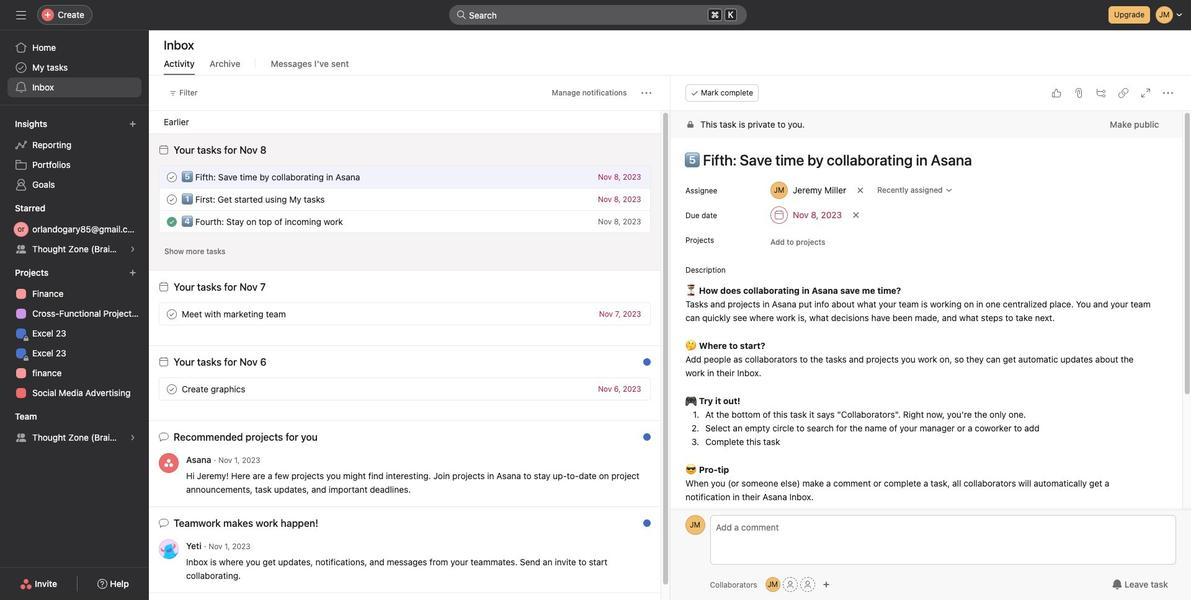 Task type: describe. For each thing, give the bounding box(es) containing it.
copy task link image
[[1118, 88, 1128, 98]]

see details, thought zone (brainstorm space) image inside teams element
[[129, 434, 136, 442]]

your tasks for nov 6, task element
[[174, 357, 266, 368]]

archive notification image
[[637, 522, 647, 532]]

starred element
[[0, 197, 149, 262]]

5️⃣ fifth: save time by collaborating in asana dialog
[[670, 76, 1191, 601]]

1 mark complete checkbox from the top
[[164, 170, 179, 185]]

main content inside 5️⃣ fifth: save time by collaborating in asana dialog
[[670, 111, 1182, 601]]

add or remove collaborators image
[[765, 578, 780, 593]]

add subtask image
[[1096, 88, 1106, 98]]

2 mark complete image from the top
[[164, 382, 179, 397]]

your tasks for nov 8, task element
[[174, 145, 267, 156]]

add or remove collaborators image
[[822, 581, 830, 589]]

more actions for this task image
[[1163, 88, 1173, 98]]

attachments: add a file to this task, 5️⃣ fifth: save time by collaborating in asana image
[[1073, 88, 1083, 98]]

new project or portfolio image
[[129, 269, 136, 277]]

prominent image
[[457, 10, 467, 20]]

full screen image
[[1140, 88, 1150, 98]]

description document
[[672, 283, 1167, 504]]

completed image
[[164, 214, 179, 229]]



Task type: locate. For each thing, give the bounding box(es) containing it.
1 vertical spatial mark complete image
[[164, 382, 179, 397]]

Search tasks, projects, and more text field
[[449, 5, 747, 25]]

0 vertical spatial mark complete image
[[164, 192, 179, 207]]

new insights image
[[129, 120, 136, 128]]

mark complete checkbox up completed icon
[[164, 192, 179, 207]]

2 mark complete checkbox from the top
[[164, 192, 179, 207]]

0 vertical spatial mark complete image
[[164, 170, 179, 185]]

mark complete image
[[164, 170, 179, 185], [164, 307, 179, 322]]

1 vertical spatial mark complete image
[[164, 307, 179, 322]]

see details, thought zone (brainstorm space) image inside starred element
[[129, 246, 136, 253]]

Completed checkbox
[[164, 214, 179, 229]]

mark complete image up completed checkbox
[[164, 170, 179, 185]]

mark complete image down your tasks for nov 6, task element
[[164, 382, 179, 397]]

mark complete image for 1st mark complete checkbox
[[164, 170, 179, 185]]

None field
[[449, 5, 747, 25]]

1 see details, thought zone (brainstorm space) image from the top
[[129, 246, 136, 253]]

mark complete image down your tasks for nov 7, task element on the top of the page
[[164, 307, 179, 322]]

3 mark complete checkbox from the top
[[164, 382, 179, 397]]

Task Name text field
[[677, 146, 1167, 174]]

0 vertical spatial see details, thought zone (brainstorm space) image
[[129, 246, 136, 253]]

mark complete image for mark complete option
[[164, 307, 179, 322]]

2 mark complete image from the top
[[164, 307, 179, 322]]

mark complete checkbox up completed checkbox
[[164, 170, 179, 185]]

open user profile image
[[685, 516, 705, 535]]

1 mark complete image from the top
[[164, 170, 179, 185]]

projects element
[[0, 262, 149, 406]]

Mark complete checkbox
[[164, 307, 179, 322]]

see details, thought zone (brainstorm space) image
[[129, 246, 136, 253], [129, 434, 136, 442]]

remove assignee image
[[857, 187, 864, 194]]

hide sidebar image
[[16, 10, 26, 20]]

insights element
[[0, 113, 149, 197]]

1 vertical spatial see details, thought zone (brainstorm space) image
[[129, 434, 136, 442]]

1 vertical spatial mark complete checkbox
[[164, 192, 179, 207]]

mark complete image up completed icon
[[164, 192, 179, 207]]

mark complete image
[[164, 192, 179, 207], [164, 382, 179, 397]]

2 see details, thought zone (brainstorm space) image from the top
[[129, 434, 136, 442]]

your tasks for nov 7, task element
[[174, 282, 266, 293]]

more actions image
[[641, 88, 651, 98]]

0 likes. click to like this task image
[[1051, 88, 1061, 98]]

Mark complete checkbox
[[164, 170, 179, 185], [164, 192, 179, 207], [164, 382, 179, 397]]

clear due date image
[[852, 212, 860, 219]]

main content
[[670, 111, 1182, 601]]

2 vertical spatial mark complete checkbox
[[164, 382, 179, 397]]

1 mark complete image from the top
[[164, 192, 179, 207]]

0 vertical spatial mark complete checkbox
[[164, 170, 179, 185]]

teams element
[[0, 406, 149, 450]]

global element
[[0, 30, 149, 105]]

mark complete checkbox down your tasks for nov 6, task element
[[164, 382, 179, 397]]



Task type: vqa. For each thing, say whether or not it's contained in the screenshot.
MAIN CONTENT within 5️⃣ fifth: save time by collaborating in asana dialog
yes



